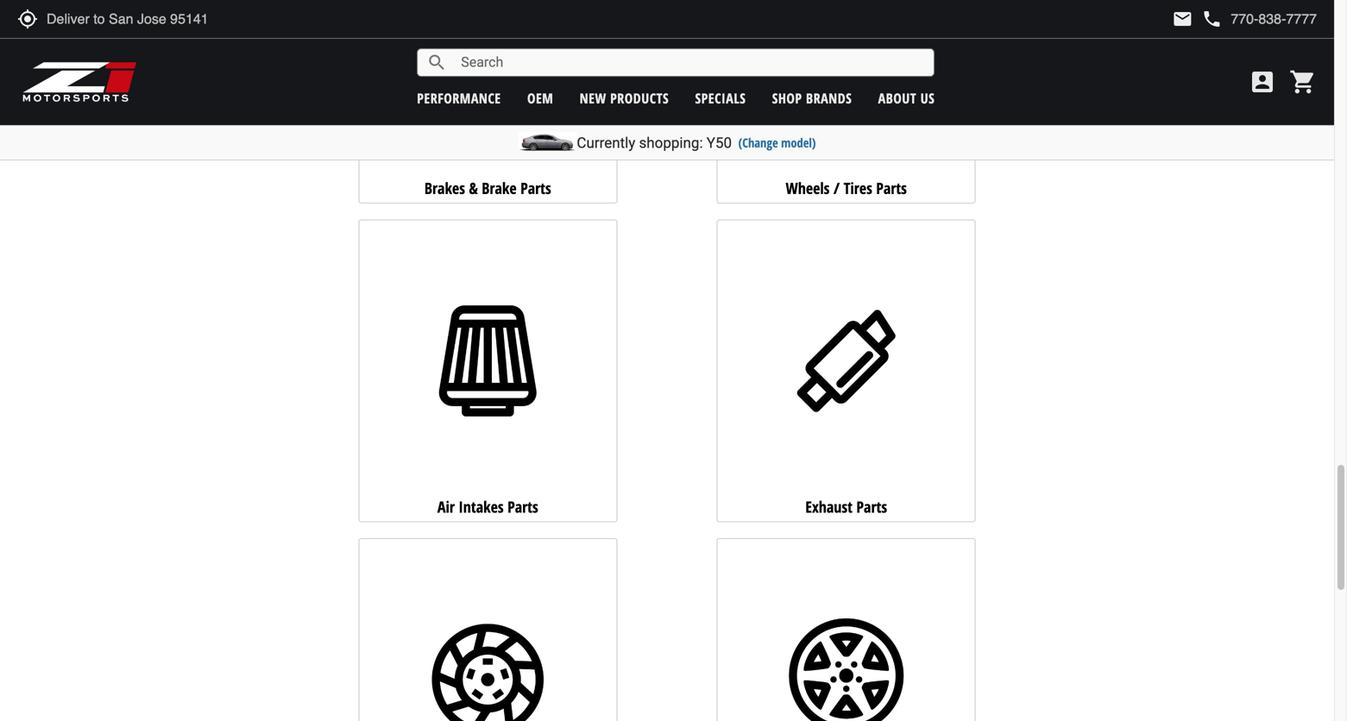 Task type: describe. For each thing, give the bounding box(es) containing it.
(change model) link
[[739, 134, 816, 151]]

/
[[834, 178, 840, 199]]

account_box link
[[1245, 68, 1281, 96]]

new products
[[580, 89, 669, 108]]

parts inside "link"
[[877, 178, 907, 199]]

shopping_cart
[[1290, 68, 1318, 96]]

y50air intakes image
[[364, 237, 613, 486]]

tires
[[844, 178, 873, 199]]

brands
[[807, 89, 852, 108]]

account_box
[[1249, 68, 1277, 96]]

about
[[879, 89, 917, 108]]

products
[[611, 89, 669, 108]]

model)
[[782, 134, 816, 151]]

z1 motorsports logo image
[[22, 60, 138, 104]]

(change
[[739, 134, 779, 151]]

brakes & brake parts link
[[359, 0, 618, 204]]

mail phone
[[1173, 9, 1223, 29]]

new products link
[[580, 89, 669, 108]]

search
[[427, 52, 447, 73]]

y50brakes image
[[364, 0, 613, 167]]

phone
[[1202, 9, 1223, 29]]

phone link
[[1202, 9, 1318, 29]]

shop
[[773, 89, 803, 108]]

exhaust parts link
[[717, 220, 976, 523]]

exhaust
[[806, 497, 853, 518]]

&
[[469, 178, 478, 199]]

oem
[[528, 89, 554, 108]]

shopping:
[[639, 134, 703, 152]]

parts right exhaust
[[857, 497, 888, 518]]

air
[[438, 497, 455, 518]]

y50
[[707, 134, 732, 152]]

wheels
[[786, 178, 830, 199]]

Search search field
[[447, 49, 935, 76]]

new
[[580, 89, 607, 108]]



Task type: vqa. For each thing, say whether or not it's contained in the screenshot.
top the "9:00am"
no



Task type: locate. For each thing, give the bounding box(es) containing it.
performance link
[[417, 89, 501, 108]]

air intakes parts link
[[359, 220, 618, 523]]

oem link
[[528, 89, 554, 108]]

wheels / tires parts link
[[717, 0, 976, 204]]

currently
[[577, 134, 636, 152]]

shopping_cart link
[[1286, 68, 1318, 96]]

air intakes parts
[[438, 497, 539, 518]]

about us
[[879, 89, 935, 108]]

shop brands
[[773, 89, 852, 108]]

about us link
[[879, 89, 935, 108]]

mail link
[[1173, 9, 1194, 29]]

y50clutch and flywheel image
[[364, 556, 613, 722]]

shop brands link
[[773, 89, 852, 108]]

parts right the "tires"
[[877, 178, 907, 199]]

exhaust parts
[[806, 497, 888, 518]]

mail
[[1173, 9, 1194, 29]]

parts
[[521, 178, 552, 199], [877, 178, 907, 199], [508, 497, 539, 518], [857, 497, 888, 518]]

performance
[[417, 89, 501, 108]]

specials link
[[696, 89, 746, 108]]

parts right brake
[[521, 178, 552, 199]]

parts right intakes
[[508, 497, 539, 518]]

brakes & brake parts
[[425, 178, 552, 199]]

wheels / tires parts
[[786, 178, 907, 199]]

us
[[921, 89, 935, 108]]

my_location
[[17, 9, 38, 29]]

brake
[[482, 178, 517, 199]]

y50wheels image
[[722, 556, 971, 722]]

y50exhaust image
[[722, 237, 971, 486]]

brakes
[[425, 178, 465, 199]]

y50wheels / tires image
[[722, 0, 971, 167]]

intakes
[[459, 497, 504, 518]]

specials
[[696, 89, 746, 108]]

currently shopping: y50 (change model)
[[577, 134, 816, 152]]



